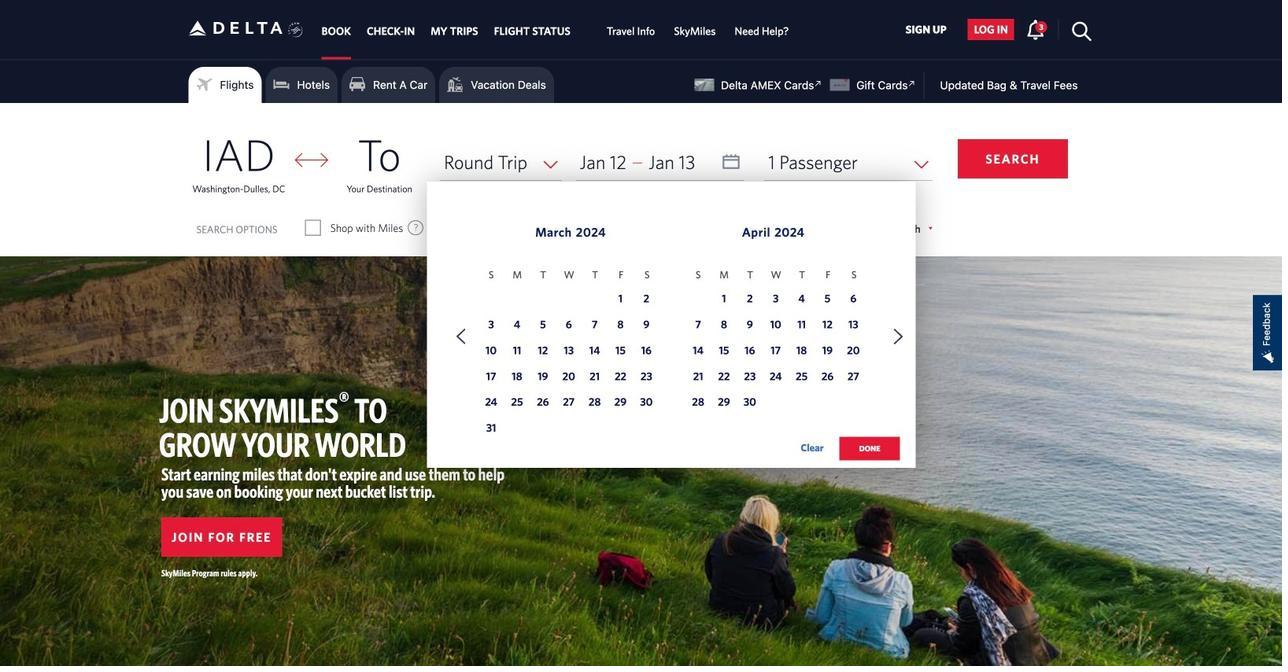 Task type: locate. For each thing, give the bounding box(es) containing it.
None checkbox
[[587, 220, 602, 236]]

None field
[[440, 144, 562, 181], [765, 144, 933, 181], [440, 144, 562, 181], [765, 144, 933, 181]]

None checkbox
[[306, 220, 320, 236]]

skyteam image
[[288, 5, 303, 55]]

this link opens another site in a new window that may not follow the same accessibility policies as delta air lines. image
[[905, 76, 920, 91]]

tab panel
[[0, 103, 1283, 478]]

tab list
[[314, 0, 799, 59]]

None text field
[[576, 144, 744, 181]]



Task type: vqa. For each thing, say whether or not it's contained in the screenshot.
calendar expanded, use arrow keys to select date application
yes



Task type: describe. For each thing, give the bounding box(es) containing it.
this link opens another site in a new window that may not follow the same accessibility policies as delta air lines. image
[[811, 76, 826, 91]]

delta air lines image
[[189, 3, 283, 53]]

calendar expanded, use arrow keys to select date application
[[427, 182, 916, 478]]



